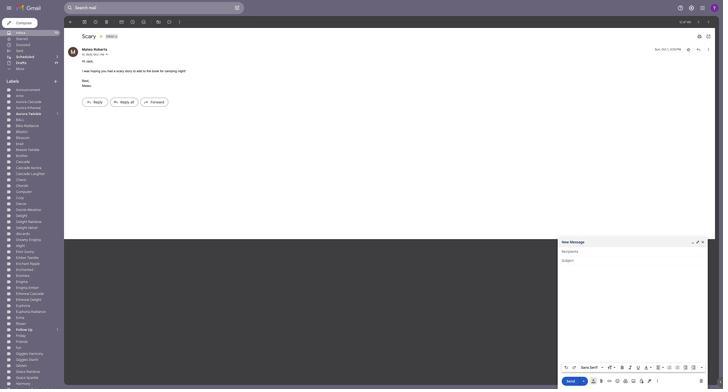 Task type: vqa. For each thing, say whether or not it's contained in the screenshot.
Chats Link
no



Task type: locate. For each thing, give the bounding box(es) containing it.
1 euphoria from the top
[[16, 304, 30, 309]]

Not starred checkbox
[[687, 47, 692, 52]]

cascade up aurora ethereal on the left top of the page
[[27, 100, 41, 104]]

book
[[152, 69, 159, 73]]

me
[[100, 53, 104, 56]]

euphoria radiance link
[[16, 310, 46, 315]]

cascade down cascade link
[[16, 166, 30, 171]]

ball
[[16, 118, 24, 122]]

more send options image
[[582, 380, 587, 385]]

dazzle meadow link
[[16, 208, 41, 213]]

1 vertical spatial mateo
[[82, 84, 91, 88]]

labels image
[[167, 20, 172, 25]]

delight for the 'delight' "link"
[[16, 214, 27, 219]]

delight for delight rainbow
[[16, 220, 27, 225]]

flower link
[[16, 322, 26, 327]]

brother
[[16, 154, 28, 159]]

0 vertical spatial radiance
[[24, 124, 39, 128]]

cascade up chaos on the top left of the page
[[16, 172, 30, 177]]

enigma ember link
[[16, 286, 39, 291]]

new
[[562, 240, 570, 245]]

meadow
[[28, 208, 41, 213]]

sans serif
[[582, 366, 598, 371]]

2 euphoria from the top
[[16, 310, 30, 315]]

grace down glisten link
[[16, 370, 26, 375]]

aurora for aurora twinkle
[[16, 112, 28, 116]]

Subject field
[[562, 259, 705, 264]]

delight up discardo link
[[16, 226, 27, 231]]

main menu image
[[6, 5, 12, 11]]

2 giggles from the top
[[16, 358, 28, 363]]

1 horizontal spatial to
[[133, 69, 136, 73]]

1 vertical spatial rainbow
[[26, 370, 40, 375]]

for
[[160, 69, 164, 73]]

euphoria down ethereal delight link
[[16, 304, 30, 309]]

elixir
[[16, 250, 24, 255]]

1 vertical spatial grace
[[16, 376, 26, 381]]

camping
[[165, 69, 177, 73]]

1 vertical spatial euphoria
[[16, 310, 30, 315]]

aurora down arno 'link'
[[16, 100, 27, 104]]

0 horizontal spatial reply
[[94, 100, 103, 105]]

cozy
[[16, 196, 24, 201]]

twinkle up ripple
[[27, 256, 39, 261]]

friday
[[16, 334, 26, 339]]

1 vertical spatial ember
[[29, 286, 39, 291]]

laughter
[[31, 172, 45, 177]]

story
[[125, 69, 132, 73]]

radiance
[[24, 124, 39, 128], [31, 310, 46, 315]]

aurora for aurora cascade
[[16, 100, 27, 104]]

1
[[57, 112, 58, 116], [57, 329, 58, 332]]

blissful link
[[16, 130, 27, 134]]

ember up ethereal cascade
[[29, 286, 39, 291]]

breeze twinkle
[[16, 148, 39, 153]]

mateo down best,
[[82, 84, 91, 88]]

rainbow up velvet
[[28, 220, 42, 225]]

cozy link
[[16, 196, 24, 201]]

follow up
[[16, 328, 33, 333]]

inbox button
[[106, 34, 115, 39]]

drafts link
[[16, 61, 27, 65]]

rainbow for grace rainbow
[[26, 370, 40, 375]]

archive image
[[82, 20, 87, 25]]

cascade down brother link
[[16, 160, 30, 165]]

breeze
[[16, 148, 27, 153]]

2 vertical spatial ethereal
[[16, 298, 29, 303]]

inbox inside button
[[107, 35, 114, 38]]

1 vertical spatial 1
[[57, 329, 58, 332]]

blissful
[[16, 130, 27, 134]]

twinkle for aurora twinkle
[[28, 112, 41, 116]]

computer
[[16, 190, 32, 195]]

redo ‪(⌘y)‬ image
[[572, 366, 577, 371]]

toggle confidential mode image
[[640, 379, 645, 384]]

glisten
[[16, 364, 27, 369]]

italic ‪(⌘i)‬ image
[[629, 366, 634, 371]]

close image
[[702, 241, 706, 245]]

i was hoping you had a scary story to add to the book for camping night!
[[82, 69, 186, 73]]

elixir sunny link
[[16, 250, 34, 255]]

giggles up glisten link
[[16, 358, 28, 363]]

0 horizontal spatial ember
[[16, 256, 26, 261]]

delight velvet link
[[16, 226, 38, 231]]

bcc:
[[94, 53, 99, 56]]

1 horizontal spatial reply
[[120, 100, 130, 105]]

0 vertical spatial mateo
[[82, 47, 93, 52]]

enigma down enemies link
[[16, 280, 28, 285]]

giggles for giggles starlit
[[16, 358, 28, 363]]

delight down the 'delight' "link"
[[16, 220, 27, 225]]

arno
[[16, 94, 24, 98]]

1 horizontal spatial ember
[[29, 286, 39, 291]]

reply
[[94, 100, 103, 105], [120, 100, 130, 105]]

None search field
[[64, 2, 244, 14]]

ethereal down the aurora cascade link
[[28, 106, 41, 110]]

aurora up aurora twinkle link
[[16, 106, 27, 110]]

breeze twinkle link
[[16, 148, 39, 153]]

2 reply from the left
[[120, 100, 130, 105]]

aurora up ball
[[16, 112, 28, 116]]

2 1 from the top
[[57, 329, 58, 332]]

mateo up jack
[[82, 47, 93, 52]]

Message Body text field
[[562, 268, 705, 362]]

aurora ethereal link
[[16, 106, 41, 110]]

cascade aurora
[[16, 166, 41, 171]]

ember twinkle link
[[16, 256, 39, 261]]

0 vertical spatial grace
[[16, 370, 26, 375]]

euphoria link
[[16, 304, 30, 309]]

aurora up laughter
[[31, 166, 41, 171]]

1 1 from the top
[[57, 112, 58, 116]]

1 vertical spatial enigma
[[16, 280, 28, 285]]

fun link
[[16, 346, 21, 351]]

starred
[[16, 37, 28, 41]]

ethereal cascade link
[[16, 292, 44, 297]]

0 vertical spatial harmony
[[29, 352, 43, 357]]

ethereal for delight
[[16, 298, 29, 303]]

1 horizontal spatial inbox
[[107, 35, 114, 38]]

1 vertical spatial twinkle
[[28, 148, 39, 153]]

twinkle right breeze
[[28, 148, 39, 153]]

report spam image
[[93, 20, 98, 25]]

2 vertical spatial enigma
[[16, 286, 28, 291]]

more options image
[[657, 379, 660, 384]]

2 grace from the top
[[16, 376, 26, 381]]

harmony
[[29, 352, 43, 357], [16, 382, 30, 387]]

enigma down velvet
[[29, 238, 41, 243]]

drafts
[[16, 61, 27, 65]]

Search mail text field
[[75, 6, 220, 11]]

a
[[114, 69, 116, 73]]

giggles for giggles harmony
[[16, 352, 28, 357]]

euphoria down euphoria link
[[16, 310, 30, 315]]

1 vertical spatial ethereal
[[16, 292, 29, 297]]

the
[[147, 69, 151, 73]]

giggles starlit link
[[16, 358, 38, 363]]

aurora
[[16, 100, 27, 104], [16, 106, 27, 110], [16, 112, 28, 116], [31, 166, 41, 171]]

enigma for enigma ember
[[16, 286, 28, 291]]

inbox for inbox button
[[107, 35, 114, 38]]

0 vertical spatial 1
[[57, 112, 58, 116]]

grace up harmony link on the left bottom of page
[[16, 376, 26, 381]]

to left the
[[143, 69, 146, 73]]

had
[[107, 69, 113, 73]]

move to image
[[156, 20, 161, 25]]

radiance up blissful link
[[24, 124, 39, 128]]

night!
[[178, 69, 186, 73]]

labels heading
[[7, 79, 53, 84]]

inbox up starred link
[[16, 31, 26, 35]]

1 for follow up
[[57, 329, 58, 332]]

enchant
[[16, 262, 29, 267]]

2 vertical spatial twinkle
[[27, 256, 39, 261]]

announcement link
[[16, 88, 40, 92]]

to left 'add'
[[133, 69, 136, 73]]

indent more ‪(⌘])‬ image
[[692, 366, 697, 371]]

enigma link
[[16, 280, 28, 285]]

0 vertical spatial euphoria
[[16, 304, 30, 309]]

ethereal delight
[[16, 298, 41, 303]]

rainbow
[[28, 220, 42, 225], [26, 370, 40, 375]]

ethereal up euphoria link
[[16, 298, 29, 303]]

1 vertical spatial giggles
[[16, 358, 28, 363]]

aurora cascade link
[[16, 100, 41, 104]]

inbox for the inbox link
[[16, 31, 26, 35]]

delight
[[16, 214, 27, 219], [16, 220, 27, 225], [16, 226, 27, 231], [30, 298, 41, 303]]

0 vertical spatial twinkle
[[28, 112, 41, 116]]

advanced search options image
[[232, 3, 242, 13]]

back to inbox image
[[68, 20, 73, 25]]

ethereal down enigma ember link
[[16, 292, 29, 297]]

delight for delight velvet
[[16, 226, 27, 231]]

to left jack
[[82, 53, 85, 56]]

roberts
[[94, 47, 107, 52]]

enchanted
[[16, 268, 33, 273]]

0 vertical spatial ember
[[16, 256, 26, 261]]

inbox inside labels navigation
[[16, 31, 26, 35]]

sun, oct 1, 3:00 pm cell
[[656, 47, 682, 52]]

mateo
[[82, 47, 93, 52], [82, 84, 91, 88]]

radiance for bliss radiance
[[24, 124, 39, 128]]

1 grace from the top
[[16, 370, 26, 375]]

dance link
[[16, 202, 26, 207]]

inbox down delete "image"
[[107, 35, 114, 38]]

ethereal for cascade
[[16, 292, 29, 297]]

undo ‪(⌘z)‬ image
[[564, 366, 569, 371]]

new message dialog
[[558, 238, 709, 390]]

ember up enchant at the bottom left of the page
[[16, 256, 26, 261]]

enigma down enigma link
[[16, 286, 28, 291]]

giggles down fun link
[[16, 352, 28, 357]]

rainbow up sparkle
[[26, 370, 40, 375]]

harmony link
[[16, 382, 30, 387]]

1 vertical spatial harmony
[[16, 382, 30, 387]]

radiance down ethereal delight
[[31, 310, 46, 315]]

bulleted list ‪(⌘⇧8)‬ image
[[676, 366, 681, 371]]

delight down dazzle at the left bottom of the page
[[16, 214, 27, 219]]

hi
[[82, 60, 85, 63]]

harmony down grace sparkle
[[16, 382, 30, 387]]

1 vertical spatial radiance
[[31, 310, 46, 315]]

2 horizontal spatial to
[[143, 69, 146, 73]]

0 horizontal spatial inbox
[[16, 31, 26, 35]]

cascade for cascade laughter
[[16, 172, 30, 177]]

cascade link
[[16, 160, 30, 165]]

show details image
[[105, 53, 108, 56]]

0 vertical spatial rainbow
[[28, 220, 42, 225]]

1 reply from the left
[[94, 100, 103, 105]]

glisten link
[[16, 364, 27, 369]]

enchant ripple link
[[16, 262, 40, 267]]

1 giggles from the top
[[16, 352, 28, 357]]

0 vertical spatial giggles
[[16, 352, 28, 357]]

enchant ripple
[[16, 262, 40, 267]]

extra
[[16, 316, 24, 321]]

mark as unread image
[[119, 20, 124, 25]]

pop out image
[[697, 241, 701, 245]]

cherish link
[[16, 184, 28, 189]]

harmony up starlit
[[29, 352, 43, 357]]

twinkle down aurora ethereal on the left top of the page
[[28, 112, 41, 116]]



Task type: describe. For each thing, give the bounding box(es) containing it.
cascade aurora link
[[16, 166, 41, 171]]

delight rainbow
[[16, 220, 42, 225]]

underline ‪(⌘u)‬ image
[[637, 366, 642, 371]]

compose button
[[2, 18, 38, 28]]

delete image
[[104, 20, 109, 25]]

enemies
[[16, 274, 29, 279]]

snooze image
[[130, 20, 135, 25]]

insert signature image
[[648, 379, 653, 384]]

hi jack,
[[82, 60, 94, 63]]

enigma for enigma link
[[16, 280, 28, 285]]

elight
[[16, 244, 25, 249]]

friends link
[[16, 340, 28, 345]]

blossom link
[[16, 136, 29, 140]]

bliss
[[16, 124, 23, 128]]

recipients
[[562, 250, 579, 254]]

twinkle for breeze twinkle
[[28, 148, 39, 153]]

aurora twinkle link
[[16, 112, 41, 116]]

1 for aurora twinkle
[[57, 112, 58, 116]]

numbered list ‪(⌘⇧7)‬ image
[[668, 366, 673, 371]]

giggles harmony
[[16, 352, 43, 357]]

more formatting options image
[[700, 366, 705, 371]]

labels
[[7, 79, 19, 84]]

2 mateo from the top
[[82, 84, 91, 88]]

0 horizontal spatial to
[[82, 53, 85, 56]]

dazzle meadow
[[16, 208, 41, 213]]

more image
[[177, 20, 182, 25]]

add to tasks image
[[141, 20, 146, 25]]

computer link
[[16, 190, 32, 195]]

inbox link
[[16, 31, 26, 35]]

ember twinkle
[[16, 256, 39, 261]]

bliss radiance link
[[16, 124, 39, 128]]

discard draft ‪(⌘⇧d)‬ image
[[700, 379, 705, 384]]

enchanted link
[[16, 268, 33, 273]]

friday link
[[16, 334, 26, 339]]

ethereal cascade
[[16, 292, 44, 297]]

radiance for euphoria radiance
[[31, 310, 46, 315]]

3:00 pm
[[671, 48, 682, 51]]

sans serif option
[[581, 366, 601, 371]]

you
[[101, 69, 107, 73]]

sent link
[[16, 49, 23, 53]]

euphoria for euphoria link
[[16, 304, 30, 309]]

chaos link
[[16, 178, 26, 183]]

brad link
[[16, 142, 23, 147]]

jack,
[[86, 60, 94, 63]]

aurora for aurora ethereal
[[16, 106, 27, 110]]

cascade for cascade link
[[16, 160, 30, 165]]

send
[[567, 380, 576, 384]]

insert files using drive image
[[624, 379, 629, 384]]

grace rainbow link
[[16, 370, 40, 375]]

insert emoji ‪(⌘⇧2)‬ image
[[616, 379, 621, 384]]

flower
[[16, 322, 26, 327]]

cascade for cascade aurora
[[16, 166, 30, 171]]

elixir sunny
[[16, 250, 34, 255]]

grace for grace rainbow
[[16, 370, 26, 375]]

announcement
[[16, 88, 40, 92]]

aurora ethereal
[[16, 106, 41, 110]]

compose
[[16, 21, 32, 25]]

aurora twinkle
[[16, 112, 41, 116]]

,
[[92, 53, 93, 56]]

reply for reply all
[[120, 100, 130, 105]]

reply for reply
[[94, 100, 103, 105]]

2
[[56, 55, 58, 59]]

to jack , bcc: me
[[82, 53, 104, 56]]

support image
[[678, 5, 684, 11]]

discardo
[[16, 232, 30, 237]]

delight velvet
[[16, 226, 38, 231]]

not starred image
[[687, 47, 692, 52]]

labels navigation
[[0, 16, 64, 390]]

giggles starlit
[[16, 358, 38, 363]]

chaos
[[16, 178, 26, 183]]

cherish
[[16, 184, 28, 189]]

grace sparkle link
[[16, 376, 38, 381]]

twinkle for ember twinkle
[[27, 256, 39, 261]]

fun
[[16, 346, 21, 351]]

mateo roberts
[[82, 47, 107, 52]]

delight down ethereal cascade "link"
[[30, 298, 41, 303]]

discardo link
[[16, 232, 30, 237]]

0 vertical spatial enigma
[[29, 238, 41, 243]]

insert photo image
[[632, 379, 637, 384]]

49
[[55, 61, 58, 65]]

arno link
[[16, 94, 24, 98]]

dreamy enigma link
[[16, 238, 41, 243]]

euphoria for euphoria radiance
[[16, 310, 30, 315]]

snoozed link
[[16, 43, 30, 47]]

more button
[[0, 66, 60, 72]]

best, mateo
[[82, 79, 91, 88]]

send button
[[562, 378, 580, 387]]

all
[[131, 100, 134, 105]]

bold ‪(⌘b)‬ image
[[621, 366, 626, 371]]

elight link
[[16, 244, 25, 249]]

serif
[[591, 366, 598, 371]]

enigma ember
[[16, 286, 39, 291]]

indent less ‪(⌘[)‬ image
[[684, 366, 689, 371]]

was
[[84, 69, 90, 73]]

giggles harmony link
[[16, 352, 43, 357]]

reply all
[[120, 100, 134, 105]]

brad
[[16, 142, 23, 147]]

dreamy enigma
[[16, 238, 41, 243]]

insert link ‪(⌘k)‬ image
[[608, 379, 613, 384]]

sun, oct 1, 3:00 pm
[[656, 48, 682, 51]]

1,
[[668, 48, 670, 51]]

search mail image
[[66, 4, 75, 13]]

12 of 145
[[680, 20, 692, 24]]

dance
[[16, 202, 26, 207]]

jack
[[86, 53, 92, 56]]

delight link
[[16, 214, 27, 219]]

cascade up ethereal delight link
[[30, 292, 44, 297]]

rainbow for delight rainbow
[[28, 220, 42, 225]]

brother link
[[16, 154, 28, 159]]

grace for grace sparkle
[[16, 376, 26, 381]]

0 vertical spatial ethereal
[[28, 106, 41, 110]]

hoping
[[91, 69, 100, 73]]

scary
[[117, 69, 124, 73]]

formatting options toolbar
[[562, 364, 706, 373]]

minimize image
[[692, 241, 696, 245]]

cascade laughter
[[16, 172, 45, 177]]

settings image
[[689, 5, 695, 11]]

sunny
[[24, 250, 34, 255]]

sans
[[582, 366, 590, 371]]

oct
[[662, 48, 667, 51]]

1 mateo from the top
[[82, 47, 93, 52]]

best,
[[82, 79, 90, 83]]

follow
[[16, 328, 27, 333]]

delight rainbow link
[[16, 220, 42, 225]]

attach files image
[[600, 379, 605, 384]]

gmail image
[[16, 3, 43, 13]]

of
[[684, 20, 687, 24]]

cascade laughter link
[[16, 172, 45, 177]]



